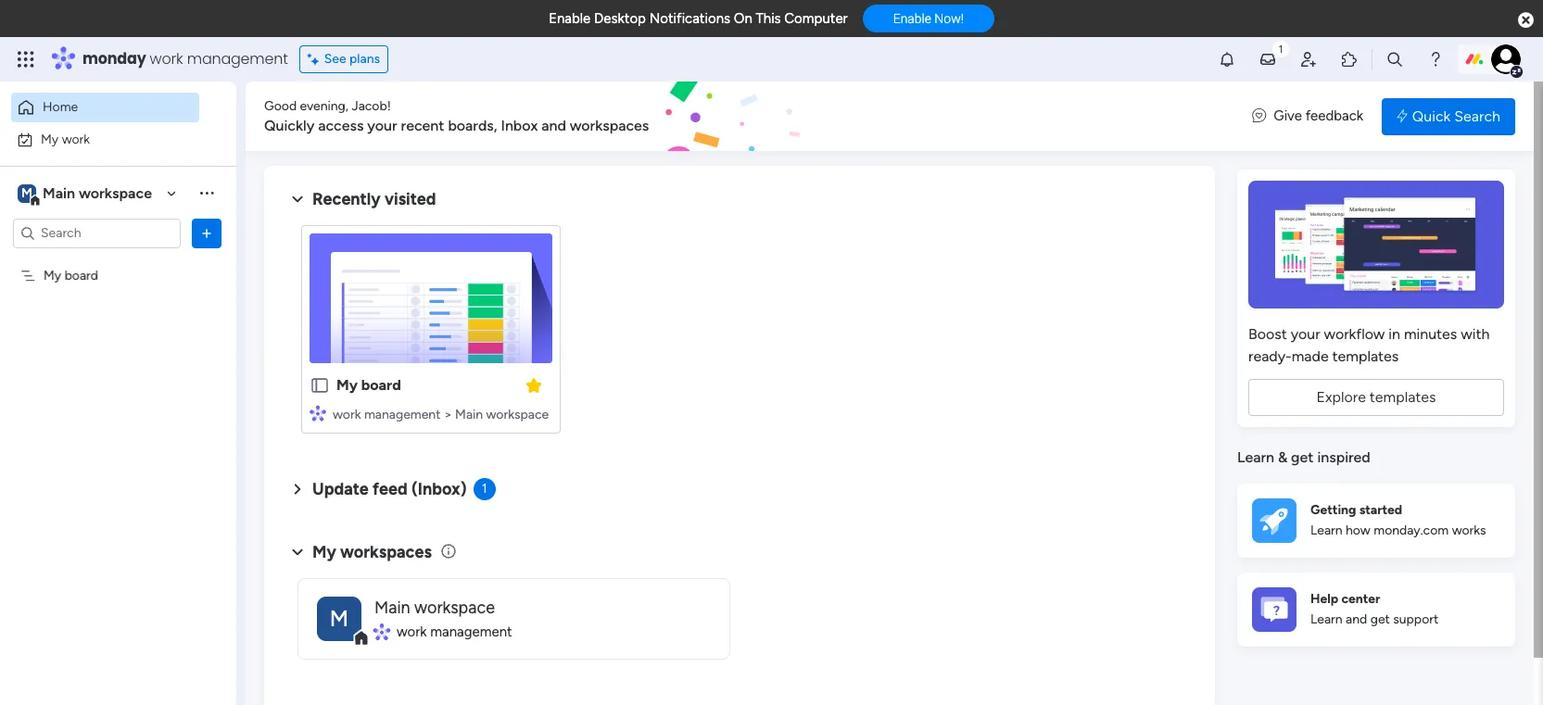 Task type: vqa. For each thing, say whether or not it's contained in the screenshot.
Archive image
no



Task type: locate. For each thing, give the bounding box(es) containing it.
see plans
[[324, 51, 380, 67]]

m inside workspace image
[[21, 185, 32, 201]]

how
[[1346, 523, 1371, 539]]

my work
[[41, 131, 90, 147]]

and down center
[[1346, 612, 1367, 628]]

enable left now!
[[893, 11, 931, 26]]

1 vertical spatial and
[[1346, 612, 1367, 628]]

0 horizontal spatial m
[[21, 185, 32, 201]]

learn inside getting started learn how monday.com works
[[1311, 523, 1343, 539]]

option
[[0, 259, 236, 262]]

see plans button
[[299, 45, 388, 73]]

work right monday
[[150, 48, 183, 70]]

main
[[43, 184, 75, 202], [455, 407, 483, 423], [374, 598, 410, 618]]

getting started element
[[1237, 483, 1515, 557]]

and right inbox
[[541, 117, 566, 134]]

center
[[1341, 591, 1380, 607]]

0 vertical spatial m
[[21, 185, 32, 201]]

1 horizontal spatial m
[[330, 605, 349, 632]]

jacob!
[[352, 98, 391, 114]]

and inside help center learn and get support
[[1346, 612, 1367, 628]]

0 vertical spatial workspaces
[[570, 117, 649, 134]]

monday work management
[[82, 48, 288, 70]]

0 horizontal spatial main
[[43, 184, 75, 202]]

enable inside button
[[893, 11, 931, 26]]

1 vertical spatial main
[[455, 407, 483, 423]]

1 vertical spatial my board
[[336, 376, 401, 394]]

workspace selection element
[[18, 182, 155, 206]]

main workspace inside the workspace selection element
[[43, 184, 152, 202]]

1 vertical spatial board
[[361, 376, 401, 394]]

boards,
[[448, 117, 497, 134]]

your inside good evening, jacob! quickly access your recent boards, inbox and workspaces
[[367, 117, 397, 134]]

work down 'home'
[[62, 131, 90, 147]]

0 vertical spatial your
[[367, 117, 397, 134]]

1 vertical spatial get
[[1370, 612, 1390, 628]]

evening,
[[300, 98, 348, 114]]

0 vertical spatial board
[[65, 267, 98, 283]]

my board
[[44, 267, 98, 283], [336, 376, 401, 394]]

learn
[[1237, 449, 1274, 466], [1311, 523, 1343, 539], [1311, 612, 1343, 628]]

your up made
[[1291, 325, 1320, 343]]

this
[[756, 10, 781, 27]]

public board image
[[310, 375, 330, 396]]

and
[[541, 117, 566, 134], [1346, 612, 1367, 628]]

m
[[21, 185, 32, 201], [330, 605, 349, 632]]

1 horizontal spatial workspaces
[[570, 117, 649, 134]]

my
[[41, 131, 59, 147], [44, 267, 61, 283], [336, 376, 358, 394], [312, 542, 336, 562]]

main right >
[[455, 407, 483, 423]]

2 vertical spatial management
[[430, 624, 512, 640]]

quickly
[[264, 117, 314, 134]]

1 vertical spatial workspaces
[[340, 542, 432, 562]]

good evening, jacob! quickly access your recent boards, inbox and workspaces
[[264, 98, 649, 134]]

computer
[[784, 10, 848, 27]]

boost
[[1248, 325, 1287, 343]]

1 horizontal spatial enable
[[893, 11, 931, 26]]

main right workspace icon
[[374, 598, 410, 618]]

monday.com
[[1374, 523, 1449, 539]]

workspaces
[[570, 117, 649, 134], [340, 542, 432, 562]]

help
[[1311, 591, 1338, 607]]

0 horizontal spatial main workspace
[[43, 184, 152, 202]]

learn for getting
[[1311, 523, 1343, 539]]

board down search in workspace field
[[65, 267, 98, 283]]

my work button
[[11, 125, 199, 154]]

1 vertical spatial management
[[364, 407, 441, 423]]

search everything image
[[1386, 50, 1404, 69]]

2 vertical spatial workspace
[[414, 598, 495, 618]]

board
[[65, 267, 98, 283], [361, 376, 401, 394]]

0 vertical spatial get
[[1291, 449, 1314, 466]]

workspace down 'remove from favorites' "icon"
[[486, 407, 549, 423]]

quick
[[1412, 107, 1451, 125]]

options image
[[197, 224, 216, 242]]

0 horizontal spatial get
[[1291, 449, 1314, 466]]

quick search
[[1412, 107, 1500, 125]]

0 horizontal spatial enable
[[549, 10, 591, 27]]

jacob simon image
[[1491, 44, 1521, 74]]

workflow
[[1324, 325, 1385, 343]]

0 vertical spatial learn
[[1237, 449, 1274, 466]]

1 horizontal spatial main workspace
[[374, 598, 495, 618]]

notifications
[[649, 10, 730, 27]]

learn & get inspired
[[1237, 449, 1371, 466]]

templates right explore
[[1370, 388, 1436, 406]]

support
[[1393, 612, 1439, 628]]

enable now!
[[893, 11, 964, 26]]

m inside workspace icon
[[330, 605, 349, 632]]

1 vertical spatial your
[[1291, 325, 1320, 343]]

feedback
[[1306, 108, 1363, 124]]

desktop
[[594, 10, 646, 27]]

access
[[318, 117, 364, 134]]

my board down search in workspace field
[[44, 267, 98, 283]]

get down center
[[1370, 612, 1390, 628]]

now!
[[935, 11, 964, 26]]

main workspace up search in workspace field
[[43, 184, 152, 202]]

quick search button
[[1382, 98, 1515, 135]]

0 vertical spatial main workspace
[[43, 184, 152, 202]]

your inside boost your workflow in minutes with ready-made templates
[[1291, 325, 1320, 343]]

workspace up work management
[[414, 598, 495, 618]]

my down search in workspace field
[[44, 267, 61, 283]]

0 vertical spatial main
[[43, 184, 75, 202]]

main workspace up work management
[[374, 598, 495, 618]]

learn inside help center learn and get support
[[1311, 612, 1343, 628]]

search
[[1454, 107, 1500, 125]]

board right public board icon on the left bottom
[[361, 376, 401, 394]]

apps image
[[1340, 50, 1359, 69]]

workspace
[[79, 184, 152, 202], [486, 407, 549, 423], [414, 598, 495, 618]]

0 vertical spatial and
[[541, 117, 566, 134]]

enable now! button
[[863, 5, 994, 33]]

workspace options image
[[197, 184, 216, 202]]

get
[[1291, 449, 1314, 466], [1370, 612, 1390, 628]]

0 horizontal spatial your
[[367, 117, 397, 134]]

close my workspaces image
[[286, 541, 309, 563]]

1 horizontal spatial main
[[374, 598, 410, 618]]

&
[[1278, 449, 1288, 466]]

get right &
[[1291, 449, 1314, 466]]

workspace up search in workspace field
[[79, 184, 152, 202]]

m for workspace icon
[[330, 605, 349, 632]]

work
[[150, 48, 183, 70], [62, 131, 90, 147], [333, 407, 361, 423], [397, 624, 427, 640]]

enable
[[549, 10, 591, 27], [893, 11, 931, 26]]

workspaces right inbox
[[570, 117, 649, 134]]

1 horizontal spatial and
[[1346, 612, 1367, 628]]

learn down help
[[1311, 612, 1343, 628]]

0 vertical spatial templates
[[1332, 348, 1399, 365]]

my board right public board icon on the left bottom
[[336, 376, 401, 394]]

started
[[1359, 502, 1402, 518]]

0 vertical spatial workspace
[[79, 184, 152, 202]]

my down 'home'
[[41, 131, 59, 147]]

with
[[1461, 325, 1490, 343]]

templates down workflow
[[1332, 348, 1399, 365]]

enable desktop notifications on this computer
[[549, 10, 848, 27]]

1 vertical spatial m
[[330, 605, 349, 632]]

1 horizontal spatial your
[[1291, 325, 1320, 343]]

management for work management > main workspace
[[364, 407, 441, 423]]

templates image image
[[1254, 181, 1499, 309]]

management
[[187, 48, 288, 70], [364, 407, 441, 423], [430, 624, 512, 640]]

enable left desktop
[[549, 10, 591, 27]]

2 vertical spatial learn
[[1311, 612, 1343, 628]]

1 vertical spatial main workspace
[[374, 598, 495, 618]]

0 horizontal spatial and
[[541, 117, 566, 134]]

learn down getting
[[1311, 523, 1343, 539]]

boost your workflow in minutes with ready-made templates
[[1248, 325, 1490, 365]]

main right workspace image
[[43, 184, 75, 202]]

learn left &
[[1237, 449, 1274, 466]]

templates
[[1332, 348, 1399, 365], [1370, 388, 1436, 406]]

(inbox)
[[411, 479, 467, 500]]

0 horizontal spatial my board
[[44, 267, 98, 283]]

1 vertical spatial learn
[[1311, 523, 1343, 539]]

1 vertical spatial templates
[[1370, 388, 1436, 406]]

main workspace
[[43, 184, 152, 202], [374, 598, 495, 618]]

1 horizontal spatial get
[[1370, 612, 1390, 628]]

see
[[324, 51, 346, 67]]

0 horizontal spatial board
[[65, 267, 98, 283]]

plans
[[349, 51, 380, 67]]

main inside the workspace selection element
[[43, 184, 75, 202]]

inbox
[[501, 117, 538, 134]]

made
[[1292, 348, 1329, 365]]

workspaces down 'update feed (inbox)'
[[340, 542, 432, 562]]

help center element
[[1237, 572, 1515, 646]]

your
[[367, 117, 397, 134], [1291, 325, 1320, 343]]

0 vertical spatial my board
[[44, 267, 98, 283]]

your down jacob!
[[367, 117, 397, 134]]



Task type: describe. For each thing, give the bounding box(es) containing it.
inspired
[[1317, 449, 1371, 466]]

explore templates
[[1316, 388, 1436, 406]]

explore
[[1316, 388, 1366, 406]]

board inside my board list box
[[65, 267, 98, 283]]

on
[[734, 10, 752, 27]]

inbox image
[[1259, 50, 1277, 69]]

2 horizontal spatial main
[[455, 407, 483, 423]]

notifications image
[[1218, 50, 1236, 69]]

m for workspace image
[[21, 185, 32, 201]]

1
[[482, 481, 487, 497]]

my board list box
[[0, 256, 236, 541]]

work up update
[[333, 407, 361, 423]]

home
[[43, 99, 78, 115]]

workspace image
[[18, 183, 36, 203]]

getting
[[1311, 502, 1356, 518]]

enable for enable now!
[[893, 11, 931, 26]]

help center learn and get support
[[1311, 591, 1439, 628]]

close recently visited image
[[286, 188, 309, 210]]

templates inside explore templates button
[[1370, 388, 1436, 406]]

recent
[[401, 117, 444, 134]]

remove from favorites image
[[525, 376, 543, 394]]

0 horizontal spatial workspaces
[[340, 542, 432, 562]]

getting started learn how monday.com works
[[1311, 502, 1486, 539]]

give
[[1274, 108, 1302, 124]]

my workspaces
[[312, 542, 432, 562]]

good
[[264, 98, 297, 114]]

v2 bolt switch image
[[1397, 106, 1408, 127]]

dapulse close image
[[1518, 11, 1534, 30]]

1 image
[[1273, 38, 1289, 59]]

enable for enable desktop notifications on this computer
[[549, 10, 591, 27]]

minutes
[[1404, 325, 1457, 343]]

work right workspace icon
[[397, 624, 427, 640]]

visited
[[385, 189, 436, 209]]

work inside button
[[62, 131, 90, 147]]

ready-
[[1248, 348, 1292, 365]]

home button
[[11, 93, 199, 122]]

monday
[[82, 48, 146, 70]]

recently visited
[[312, 189, 436, 209]]

>
[[444, 407, 452, 423]]

1 horizontal spatial my board
[[336, 376, 401, 394]]

help image
[[1426, 50, 1445, 69]]

explore templates button
[[1248, 379, 1504, 416]]

0 vertical spatial management
[[187, 48, 288, 70]]

1 horizontal spatial board
[[361, 376, 401, 394]]

v2 user feedback image
[[1252, 106, 1266, 127]]

feed
[[373, 479, 407, 500]]

update
[[312, 479, 369, 500]]

2 vertical spatial main
[[374, 598, 410, 618]]

give feedback
[[1274, 108, 1363, 124]]

management for work management
[[430, 624, 512, 640]]

recently
[[312, 189, 381, 209]]

select product image
[[17, 50, 35, 69]]

invite members image
[[1299, 50, 1318, 69]]

in
[[1389, 325, 1400, 343]]

get inside help center learn and get support
[[1370, 612, 1390, 628]]

my inside button
[[41, 131, 59, 147]]

workspaces inside good evening, jacob! quickly access your recent boards, inbox and workspaces
[[570, 117, 649, 134]]

my right close my workspaces icon
[[312, 542, 336, 562]]

work management > main workspace
[[333, 407, 549, 423]]

Search in workspace field
[[39, 222, 155, 244]]

my right public board icon on the left bottom
[[336, 376, 358, 394]]

learn for help
[[1311, 612, 1343, 628]]

my inside list box
[[44, 267, 61, 283]]

open update feed (inbox) image
[[286, 478, 309, 500]]

workspace image
[[317, 596, 361, 641]]

works
[[1452, 523, 1486, 539]]

update feed (inbox)
[[312, 479, 467, 500]]

and inside good evening, jacob! quickly access your recent boards, inbox and workspaces
[[541, 117, 566, 134]]

work management
[[397, 624, 512, 640]]

my board inside list box
[[44, 267, 98, 283]]

1 vertical spatial workspace
[[486, 407, 549, 423]]

templates inside boost your workflow in minutes with ready-made templates
[[1332, 348, 1399, 365]]



